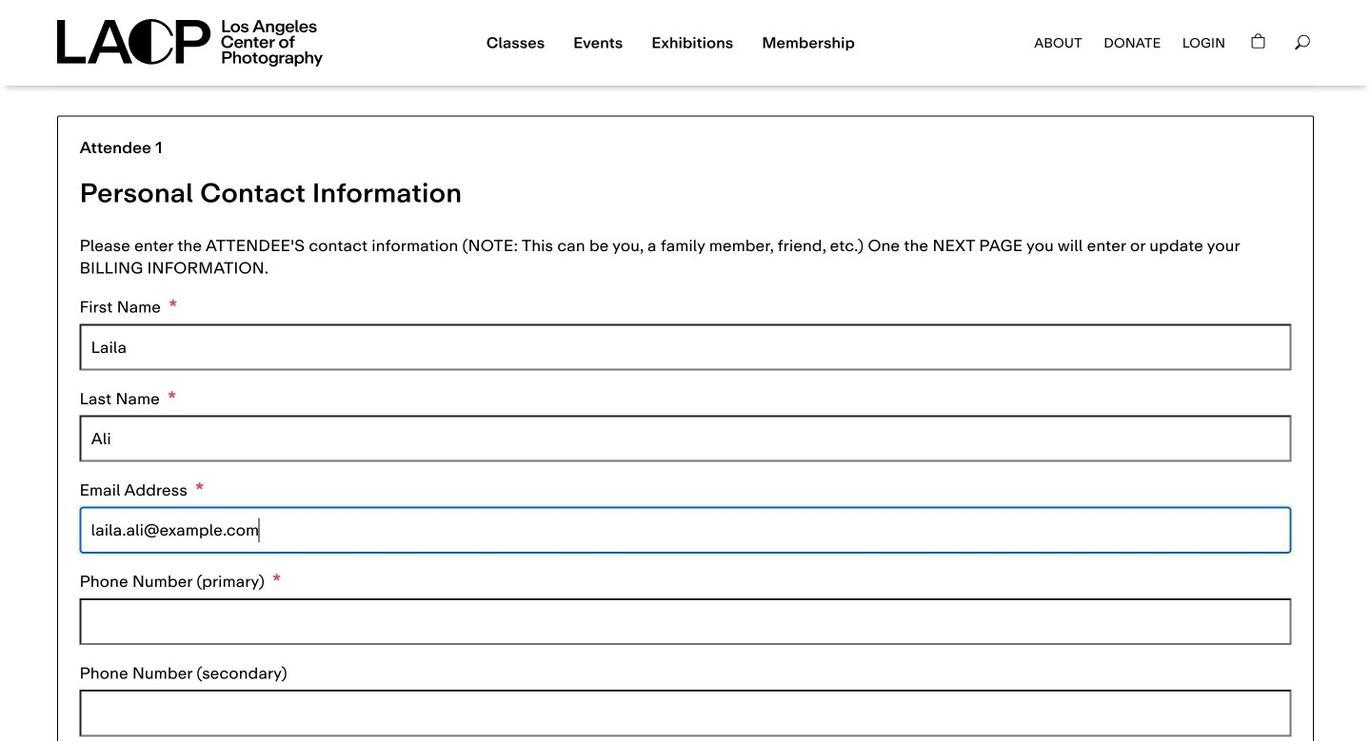 Task type: describe. For each thing, give the bounding box(es) containing it.
lacp - los angeles center of photography image
[[57, 19, 329, 67]]

view shopping cart image
[[1251, 34, 1266, 49]]

seach this site image
[[1295, 35, 1310, 50]]



Task type: locate. For each thing, give the bounding box(es) containing it.
None text field
[[80, 324, 1292, 371], [80, 416, 1292, 463], [80, 690, 1292, 737], [80, 324, 1292, 371], [80, 416, 1292, 463], [80, 690, 1292, 737]]

None text field
[[80, 507, 1292, 554], [80, 599, 1292, 646], [80, 507, 1292, 554], [80, 599, 1292, 646]]



